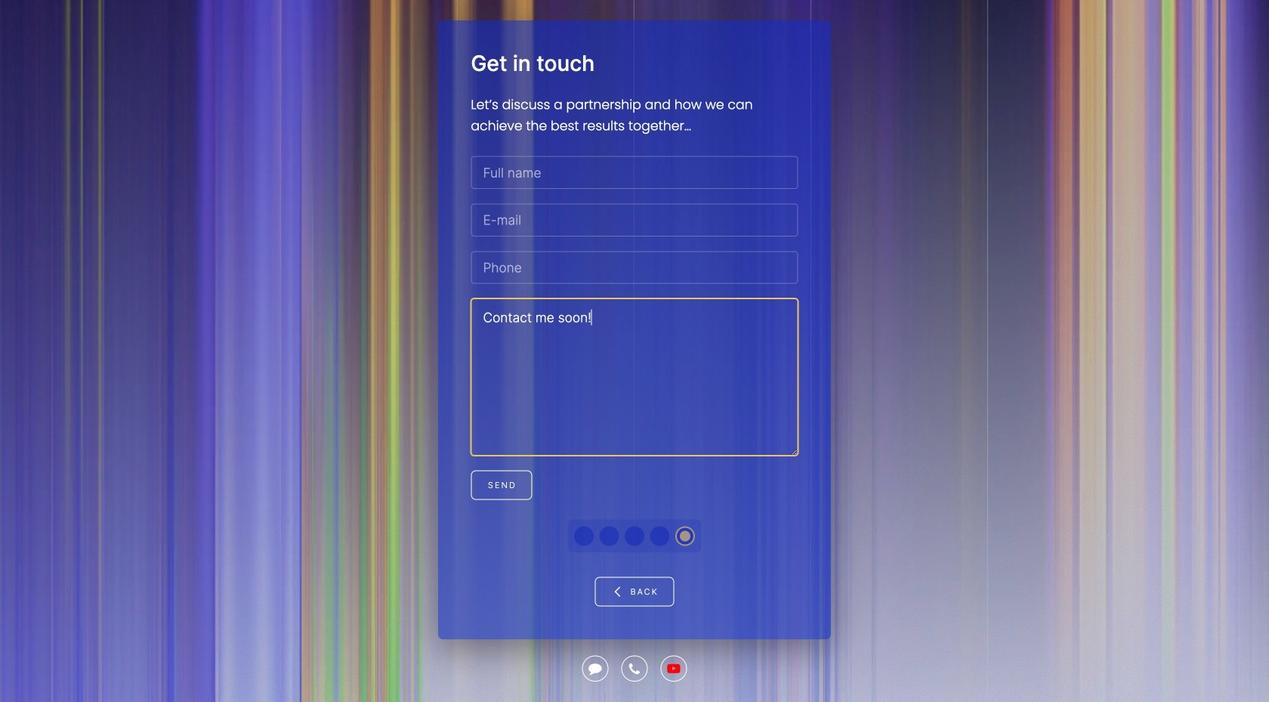 Task type: locate. For each thing, give the bounding box(es) containing it.
None radio
[[625, 526, 645, 546], [676, 526, 695, 546], [625, 526, 645, 546], [676, 526, 695, 546]]

youtube image
[[667, 661, 682, 676]]

Full name text field
[[471, 156, 799, 189]]

Message text field
[[471, 299, 799, 456]]

message image
[[588, 661, 603, 676]]

None radio
[[575, 526, 594, 546], [600, 526, 619, 546], [650, 526, 670, 546], [575, 526, 594, 546], [600, 526, 619, 546], [650, 526, 670, 546]]

E-mail email field
[[471, 204, 799, 236]]

phone image
[[627, 661, 642, 676]]



Task type: describe. For each thing, give the bounding box(es) containing it.
Phone telephone field
[[471, 251, 799, 284]]



Task type: vqa. For each thing, say whether or not it's contained in the screenshot.
"Phone" text field
no



